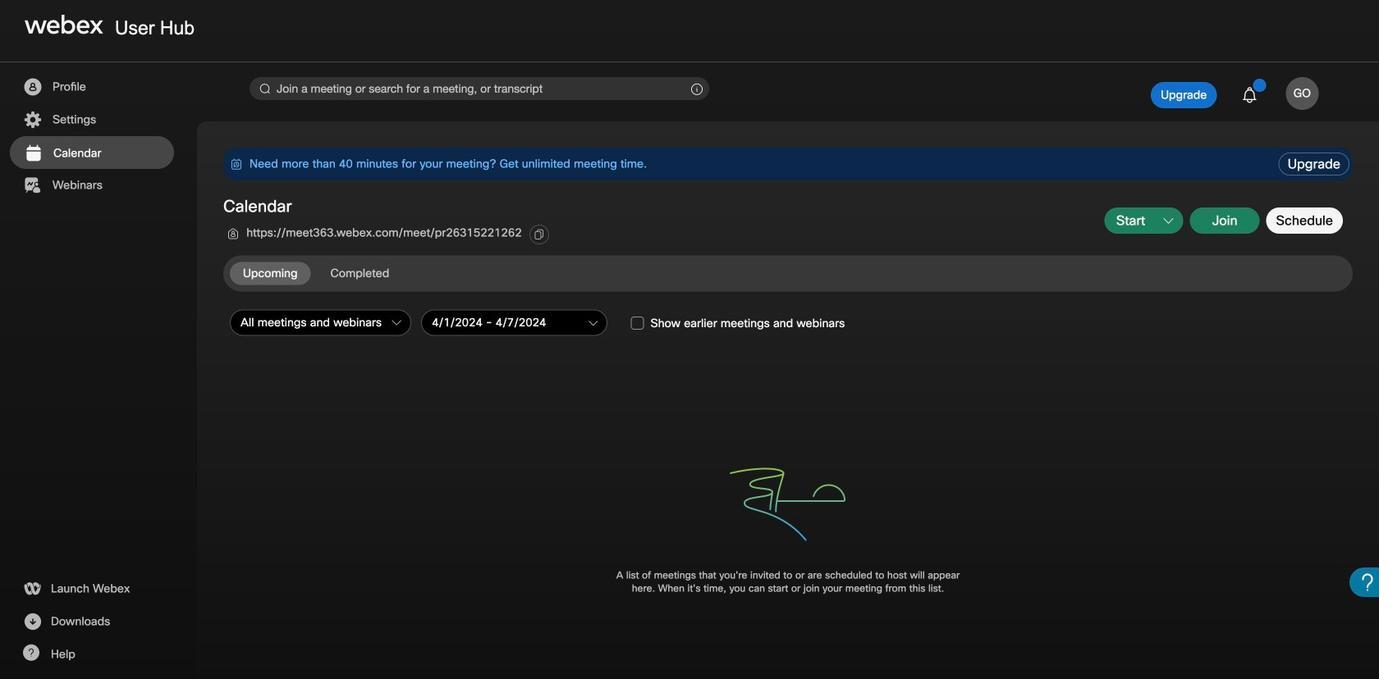 Task type: describe. For each thing, give the bounding box(es) containing it.
mds settings_filled image
[[22, 110, 43, 130]]

2 tab from the left
[[317, 262, 402, 285]]

mds webinar_filled image
[[22, 176, 43, 195]]

mds webex helix filled image
[[22, 580, 42, 599]]

1 tab from the left
[[230, 262, 311, 285]]

cisco webex image
[[25, 15, 103, 34]]

mds content download_filled image
[[22, 612, 43, 632]]

mds people circle_filled image
[[22, 77, 43, 97]]

mds meetings_filled image
[[23, 144, 44, 163]]

mds message queing_bold image
[[230, 158, 243, 171]]

ng help active image
[[22, 645, 39, 662]]

copy image
[[533, 229, 545, 241]]



Task type: locate. For each thing, give the bounding box(es) containing it.
0 horizontal spatial tab
[[230, 262, 311, 285]]

tab
[[230, 262, 311, 285], [317, 262, 402, 285]]

tab list
[[230, 262, 409, 285]]

tab panel
[[223, 307, 1356, 640]]

Join a meeting or search for a meeting, or transcript text field
[[250, 77, 709, 100]]

1 horizontal spatial tab
[[317, 262, 402, 285]]

region
[[223, 148, 1276, 181]]

start a meeting options image
[[1164, 216, 1174, 226]]



